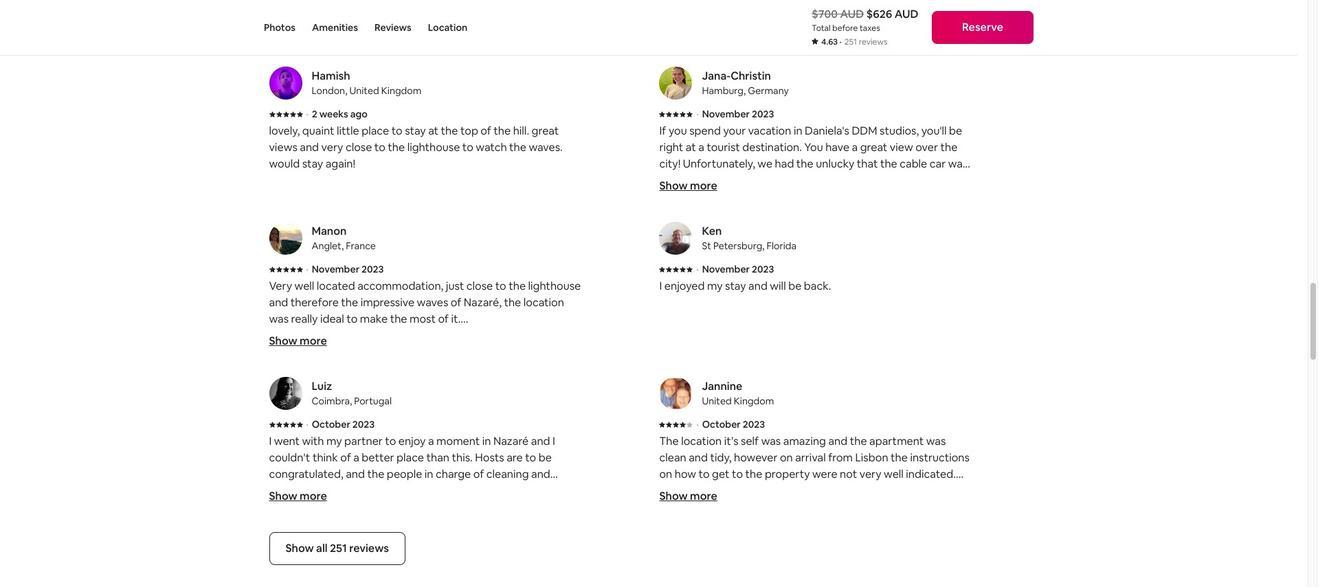 Task type: locate. For each thing, give the bounding box(es) containing it.
show for the location it's self was amazing and the apartment was clean and tidy, however on arrival from lisbon the instructions on how to get to the property were not very well indicated. the tiny roads we had to drive down in the dark and rain were making us anxious …. the alley ways which are a road made us question whether we would even get our car through the gaps of houses. instructions to follow sat nav but no other indication was a little frustrating when we had to then access keys from another property and find our own through colour (it was night time when we arrived )
[[660, 490, 688, 504]]

251 down before
[[845, 36, 857, 47]]

ago
[[350, 108, 368, 121]]

really inside very well located accommodation, just close to the lighthouse and therefore the impressive waves of nazaré, the location was really ideal to make the most of it.
[[291, 312, 318, 327]]

1 vertical spatial really
[[555, 345, 581, 360]]

1 vertical spatial car
[[881, 517, 897, 532]]

and up however,
[[731, 174, 750, 188]]

0 vertical spatial what
[[324, 395, 349, 409]]

apartment inside if you spend your vacation in daniela's ddm studios, you'll be right at a tourist destination. you have a great view over the city! unfortunately, we had the unlucky that the cable car was out of service and had to carry our luggage up the 110 meters of altitude. however, it was absolutely worth it! the apartment was clean and stylishly furnished. we were able to cook for ourselves and follow some of daniela's restaurant recommendations. it was a great vacation in nazaré where the place has a high priority! really great!
[[681, 207, 736, 221]]

· november 2023 up i enjoyed my stay and will be back.
[[697, 264, 774, 276]]

we up instructions on the bottom of the page
[[765, 517, 780, 532]]

1 horizontal spatial nazaré
[[938, 240, 974, 254]]

be right the you'll
[[949, 124, 963, 138]]

apartment
[[681, 207, 736, 221], [870, 435, 924, 449]]

kingdom down jannine
[[734, 396, 774, 408]]

at inside i went with my partner to enjoy a moment in nazaré and i couldn't think of a better place than this. hosts are to be congratulated, and the people in charge of cleaning and check-in are great at what they do.
[[363, 484, 373, 499]]

0 horizontal spatial close
[[346, 141, 372, 155]]

lovely, quaint little place to stay at the top of the hill. great views and very close to the lighthouse to watch the waves. would stay again!
[[269, 124, 563, 171]]

251 inside button
[[330, 542, 347, 556]]

2023 for anglet,
[[362, 264, 384, 276]]

great
[[532, 124, 559, 138], [860, 141, 888, 155], [852, 240, 879, 254], [333, 484, 360, 499]]

0 horizontal spatial my
[[327, 435, 342, 449]]

1 vertical spatial 251
[[330, 542, 347, 556]]

0 vertical spatial place
[[362, 124, 389, 138]]

110
[[914, 174, 929, 188]]

stay left 'again!'
[[302, 157, 323, 171]]

service
[[692, 174, 728, 188]]

2 horizontal spatial clean
[[760, 207, 787, 221]]

were up the made
[[942, 484, 967, 499]]

(it
[[660, 583, 670, 588]]

251 right all
[[330, 542, 347, 556]]

1 horizontal spatial clean
[[660, 451, 687, 466]]

1 vertical spatial follow
[[816, 534, 846, 548]]

when up "find"
[[823, 550, 851, 565]]

reviews down the taxes
[[859, 36, 888, 47]]

clean up the 'how'
[[660, 451, 687, 466]]

and down very
[[269, 296, 288, 310]]

1 vertical spatial daniela's
[[890, 223, 934, 237]]

it
[[812, 240, 819, 254]]

1 vertical spatial nazaré
[[494, 435, 529, 449]]

· november 2023 up the your
[[697, 108, 774, 121]]

november for anglet,
[[312, 264, 360, 276]]

of inside the location it's self was amazing and the apartment was clean and tidy, however on arrival from lisbon the instructions on how to get to the property were not very well indicated. the tiny roads we had to drive down in the dark and rain were making us anxious …. the alley ways which are a road made us question whether we would even get our car through the gaps of houses. instructions to follow sat nav but no other indication was a little frustrating when we had to then access keys from another property and find our own through colour (it was night time when we arrived )
[[687, 534, 697, 548]]

more down "beautiful," on the left of the page
[[352, 395, 379, 409]]

1 vertical spatial little
[[742, 550, 765, 565]]

1 vertical spatial lighthouse
[[528, 279, 581, 294]]

some inside if you spend your vacation in daniela's ddm studios, you'll be right at a tourist destination. you have a great view over the city! unfortunately, we had the unlucky that the cable car was out of service and had to carry our luggage up the 110 meters of altitude. however, it was absolutely worth it! the apartment was clean and stylishly furnished. we were able to cook for ourselves and follow some of daniela's restaurant recommendations. it was a great vacation in nazaré where the place has a high priority! really great!
[[846, 223, 874, 237]]

well up "dark"
[[884, 468, 904, 482]]

manon image
[[269, 222, 302, 255], [269, 222, 302, 255]]

1 vertical spatial well
[[884, 468, 904, 482]]

priority!
[[795, 256, 835, 270]]

november for st
[[702, 264, 750, 276]]

location inside the location it's self was amazing and the apartment was clean and tidy, however on arrival from lisbon the instructions on how to get to the property were not very well indicated. the tiny roads we had to drive down in the dark and rain were making us anxious …. the alley ways which are a road made us question whether we would even get our car through the gaps of houses. instructions to follow sat nav but no other indication was a little frustrating when we had to then access keys from another property and find our own through colour (it was night time when we arrived )
[[681, 435, 722, 449]]

0 vertical spatial apartment
[[681, 207, 736, 221]]

lovely,
[[269, 124, 300, 138]]

jannine image
[[660, 378, 693, 411], [660, 378, 693, 411]]

through down the road
[[900, 517, 940, 532]]

out
[[660, 174, 677, 188]]

for...
[[451, 395, 473, 409]]

october up it's
[[702, 419, 741, 431]]

☺️
[[326, 411, 334, 426]]

little inside the location it's self was amazing and the apartment was clean and tidy, however on arrival from lisbon the instructions on how to get to the property were not very well indicated. the tiny roads we had to drive down in the dark and rain were making us anxious …. the alley ways which are a road made us question whether we would even get our car through the gaps of houses. instructions to follow sat nav but no other indication was a little frustrating when we had to then access keys from another property and find our own through colour (it was night time when we arrived )
[[742, 550, 765, 565]]

0 horizontal spatial well
[[295, 279, 314, 294]]

· november 2023 for anglet,
[[306, 264, 384, 276]]

rain
[[921, 484, 940, 499]]

be inside if you spend your vacation in daniela's ddm studios, you'll be right at a tourist destination. you have a great view over the city! unfortunately, we had the unlucky that the cable car was out of service and had to carry our luggage up the 110 meters of altitude. however, it was absolutely worth it! the apartment was clean and stylishly furnished. we were able to cook for ourselves and follow some of daniela's restaurant recommendations. it was a great vacation in nazaré where the place has a high priority! really great!
[[949, 124, 963, 138]]

and down better
[[346, 468, 365, 482]]

we down sat in the bottom right of the page
[[853, 550, 868, 565]]

0 vertical spatial would
[[269, 157, 300, 171]]

some right add
[[390, 345, 418, 360]]

· for jannine
[[697, 419, 699, 431]]

and up a
[[900, 484, 919, 499]]

show more button down the 'how'
[[660, 489, 718, 506]]

0 vertical spatial kingdom
[[381, 85, 422, 97]]

0 horizontal spatial place
[[362, 124, 389, 138]]

what up ☺️
[[324, 395, 349, 409]]

0 horizontal spatial at
[[363, 484, 373, 499]]

i went with my partner to enjoy a moment in nazaré and i couldn't think of a better place than this. hosts are to be congratulated, and the people in charge of cleaning and check-in are great at what they do.
[[269, 435, 555, 499]]

0 vertical spatial were
[[925, 207, 950, 221]]

place down enjoy
[[397, 451, 424, 466]]

located
[[317, 279, 355, 294]]

clean
[[760, 207, 787, 221], [399, 329, 426, 343], [660, 451, 687, 466]]

1 october from the left
[[312, 419, 350, 431]]

for up petersburg,
[[724, 223, 739, 237]]

1 vertical spatial kingdom
[[734, 396, 774, 408]]

0 vertical spatial car
[[930, 157, 946, 171]]

1 vertical spatial apartment
[[870, 435, 924, 449]]

reviews inside button
[[349, 542, 389, 556]]

would down alley
[[782, 517, 813, 532]]

that
[[857, 157, 878, 171], [515, 345, 536, 360]]

you inside if you spend your vacation in daniela's ddm studios, you'll be right at a tourist destination. you have a great view over the city! unfortunately, we had the unlucky that the cable car was out of service and had to carry our luggage up the 110 meters of altitude. however, it was absolutely worth it! the apartment was clean and stylishly furnished. we were able to cook for ourselves and follow some of daniela's restaurant recommendations. it was a great vacation in nazaré where the place has a high priority! really great!
[[669, 124, 687, 138]]

in
[[794, 124, 803, 138], [927, 240, 936, 254], [482, 435, 491, 449], [425, 468, 433, 482], [303, 484, 312, 499], [844, 484, 853, 499]]

instructions
[[910, 451, 970, 466]]

of down out
[[660, 190, 670, 204]]

0 vertical spatial get
[[712, 468, 730, 482]]

when
[[823, 550, 851, 565], [749, 583, 776, 588]]

2023 up self
[[743, 419, 765, 431]]

daniela's down we
[[890, 223, 934, 237]]

….
[[754, 501, 764, 515]]

clean down most
[[399, 329, 426, 343]]

and right cleaning
[[531, 468, 550, 482]]

reserve button
[[932, 11, 1034, 44]]

follow down stylishly
[[813, 223, 844, 237]]

0 vertical spatial through
[[900, 517, 940, 532]]

2023 for united
[[743, 419, 765, 431]]

of inside the accommodation was clean and functional, maybe there would be a need to add some kitchen utensils so that it's really perfect. the view is beautiful, you can hear the sound of the ocean to fall asleep, what more could you ask for... thank you for this lovely stay. ☺️
[[496, 378, 507, 393]]

list
[[264, 67, 1045, 588]]

vacation up great!
[[882, 240, 925, 254]]

0 vertical spatial are
[[507, 451, 523, 466]]

coimbra,
[[312, 396, 352, 408]]

2 vertical spatial were
[[942, 484, 967, 499]]

0 horizontal spatial reviews
[[349, 542, 389, 556]]

restaurant
[[660, 240, 712, 254]]

1 horizontal spatial close
[[467, 279, 493, 294]]

show more for very well located accommodation, just close to the lighthouse and therefore the impressive waves of nazaré, the location was really ideal to make the most of it.
[[269, 334, 327, 349]]

2023 down france
[[362, 264, 384, 276]]

0 vertical spatial united
[[350, 85, 379, 97]]

2 · october 2023 from the left
[[697, 419, 765, 431]]

was down however,
[[738, 207, 758, 221]]

well
[[295, 279, 314, 294], [884, 468, 904, 482]]

however
[[734, 451, 778, 466]]

0 vertical spatial some
[[846, 223, 874, 237]]

0 horizontal spatial nazaré
[[494, 435, 529, 449]]

ken image
[[660, 222, 693, 255], [660, 222, 693, 255]]

nazaré
[[938, 240, 974, 254], [494, 435, 529, 449]]

clean inside the accommodation was clean and functional, maybe there would be a need to add some kitchen utensils so that it's really perfect. the view is beautiful, you can hear the sound of the ocean to fall asleep, what more could you ask for... thank you for this lovely stay. ☺️
[[399, 329, 426, 343]]

1 horizontal spatial from
[[828, 451, 853, 466]]

functional,
[[450, 329, 503, 343]]

0 vertical spatial very
[[321, 141, 343, 155]]

from
[[828, 451, 853, 466], [685, 567, 709, 581]]

again!
[[326, 157, 356, 171]]

my up think
[[327, 435, 342, 449]]

1 horizontal spatial location
[[681, 435, 722, 449]]

1 horizontal spatial · october 2023
[[697, 419, 765, 431]]

show more button for i went with my partner to enjoy a moment in nazaré and i couldn't think of a better place than this. hosts are to be congratulated, and the people in charge of cleaning and check-in are great at what they do.
[[269, 489, 327, 506]]

a
[[699, 141, 705, 155], [852, 141, 858, 155], [844, 240, 850, 254], [763, 256, 769, 270], [318, 345, 324, 360], [428, 435, 434, 449], [353, 451, 359, 466], [734, 550, 740, 565]]

1 · october 2023 from the left
[[306, 419, 375, 431]]

what down people
[[375, 484, 401, 499]]

little inside lovely, quaint little place to stay at the top of the hill. great views and very close to the lighthouse to watch the waves. would stay again!
[[337, 124, 359, 138]]

0 vertical spatial 251
[[845, 36, 857, 47]]

0 vertical spatial from
[[828, 451, 853, 466]]

1 horizontal spatial place
[[397, 451, 424, 466]]

get down which
[[842, 517, 860, 532]]

0 vertical spatial lighthouse
[[407, 141, 460, 155]]

us
[[699, 501, 710, 515], [660, 517, 671, 532]]

show more down the 'how'
[[660, 490, 718, 504]]

location up tidy,
[[681, 435, 722, 449]]

1 horizontal spatial 251
[[845, 36, 857, 47]]

1 vertical spatial what
[[375, 484, 401, 499]]

great inside lovely, quaint little place to stay at the top of the hill. great views and very close to the lighthouse to watch the waves. would stay again!
[[532, 124, 559, 138]]

1 horizontal spatial view
[[890, 141, 913, 155]]

place down petersburg,
[[713, 256, 741, 270]]

nazaré inside i went with my partner to enjoy a moment in nazaré and i couldn't think of a better place than this. hosts are to be congratulated, and the people in charge of cleaning and check-in are great at what they do.
[[494, 435, 529, 449]]

2 vertical spatial at
[[363, 484, 373, 499]]

the inside if you spend your vacation in daniela's ddm studios, you'll be right at a tourist destination. you have a great view over the city! unfortunately, we had the unlucky that the cable car was out of service and had to carry our luggage up the 110 meters of altitude. however, it was absolutely worth it! the apartment was clean and stylishly furnished. we were able to cook for ourselves and follow some of daniela's restaurant recommendations. it was a great vacation in nazaré where the place has a high priority! really great!
[[660, 207, 679, 221]]

0 vertical spatial view
[[890, 141, 913, 155]]

1 vertical spatial were
[[813, 468, 838, 482]]

2 horizontal spatial i
[[660, 279, 662, 294]]

unfortunately,
[[683, 157, 755, 171]]

had
[[775, 157, 794, 171], [752, 174, 771, 188], [751, 484, 770, 499], [870, 550, 890, 565]]

a up than
[[428, 435, 434, 449]]

251 for ·
[[845, 36, 857, 47]]

more down the 'how'
[[690, 490, 718, 504]]

2023
[[752, 108, 774, 121], [362, 264, 384, 276], [752, 264, 774, 276], [353, 419, 375, 431], [743, 419, 765, 431]]

0 horizontal spatial that
[[515, 345, 536, 360]]

0 horizontal spatial some
[[390, 345, 418, 360]]

0 vertical spatial location
[[524, 296, 564, 310]]

really
[[291, 312, 318, 327], [555, 345, 581, 360]]

· october 2023 for self
[[697, 419, 765, 431]]

lighthouse left watch
[[407, 141, 460, 155]]

0 vertical spatial little
[[337, 124, 359, 138]]

i down this
[[553, 435, 555, 449]]

car inside the location it's self was amazing and the apartment was clean and tidy, however on arrival from lisbon the instructions on how to get to the property were not very well indicated. the tiny roads we had to drive down in the dark and rain were making us anxious …. the alley ways which are a road made us question whether we would even get our car through the gaps of houses. instructions to follow sat nav but no other indication was a little frustrating when we had to then access keys from another property and find our own through colour (it was night time when we arrived )
[[881, 517, 897, 532]]

show more button down congratulated,
[[269, 489, 327, 506]]

would up 'perfect.'
[[269, 345, 300, 360]]

1 vertical spatial close
[[467, 279, 493, 294]]

that up luggage at the right top of page
[[857, 157, 878, 171]]

0 horizontal spatial what
[[324, 395, 349, 409]]

down
[[813, 484, 842, 499]]

1 vertical spatial very
[[860, 468, 882, 482]]

1 vertical spatial for
[[527, 395, 542, 409]]

what
[[324, 395, 349, 409], [375, 484, 401, 499]]

in up destination.
[[794, 124, 803, 138]]

of inside lovely, quaint little place to stay at the top of the hill. great views and very close to the lighthouse to watch the waves. would stay again!
[[481, 124, 491, 138]]

1 vertical spatial stay
[[302, 157, 323, 171]]

· for manon
[[306, 264, 309, 276]]

0 horizontal spatial really
[[291, 312, 318, 327]]

was right self
[[761, 435, 781, 449]]

would inside the location it's self was amazing and the apartment was clean and tidy, however on arrival from lisbon the instructions on how to get to the property were not very well indicated. the tiny roads we had to drive down in the dark and rain were making us anxious …. the alley ways which are a road made us question whether we would even get our car through the gaps of houses. instructions to follow sat nav but no other indication was a little frustrating when we had to then access keys from another property and find our own through colour (it was night time when we arrived )
[[782, 517, 813, 532]]

view up asleep,
[[291, 378, 314, 393]]

show down the 'how'
[[660, 490, 688, 504]]

own
[[864, 567, 886, 581]]

1 vertical spatial at
[[686, 141, 696, 155]]

0 horizontal spatial get
[[712, 468, 730, 482]]

daniela's up "have" on the right of page
[[805, 124, 850, 138]]

show more button down the city!
[[660, 178, 718, 195]]

show more for if you spend your vacation in daniela's ddm studios, you'll be right at a tourist destination. you have a great view over the city! unfortunately, we had the unlucky that the cable car was out of service and had to carry our luggage up the 110 meters of altitude. however, it was absolutely worth it!
[[660, 179, 718, 193]]

reviews button
[[375, 0, 412, 55]]

0 vertical spatial us
[[699, 501, 710, 515]]

at
[[428, 124, 439, 138], [686, 141, 696, 155], [363, 484, 373, 499]]

follow down even
[[816, 534, 846, 548]]

be inside the accommodation was clean and functional, maybe there would be a need to add some kitchen utensils so that it's really perfect. the view is beautiful, you can hear the sound of the ocean to fall asleep, what more could you ask for... thank you for this lovely stay. ☺️
[[302, 345, 315, 360]]

october for with
[[312, 419, 350, 431]]

view inside if you spend your vacation in daniela's ddm studios, you'll be right at a tourist destination. you have a great view over the city! unfortunately, we had the unlucky that the cable car was out of service and had to carry our luggage up the 110 meters of altitude. however, it was absolutely worth it! the apartment was clean and stylishly furnished. we were able to cook for ourselves and follow some of daniela's restaurant recommendations. it was a great vacation in nazaré where the place has a high priority! really great!
[[890, 141, 913, 155]]

show inside button
[[286, 542, 314, 556]]

really inside the accommodation was clean and functional, maybe there would be a need to add some kitchen utensils so that it's really perfect. the view is beautiful, you can hear the sound of the ocean to fall asleep, what more could you ask for... thank you for this lovely stay. ☺️
[[555, 345, 581, 360]]

cook
[[697, 223, 722, 237]]

1 vertical spatial would
[[269, 345, 300, 360]]

just
[[446, 279, 464, 294]]

1 horizontal spatial lighthouse
[[528, 279, 581, 294]]

very inside the location it's self was amazing and the apartment was clean and tidy, however on arrival from lisbon the instructions on how to get to the property were not very well indicated. the tiny roads we had to drive down in the dark and rain were making us anxious …. the alley ways which are a road made us question whether we would even get our car through the gaps of houses. instructions to follow sat nav but no other indication was a little frustrating when we had to then access keys from another property and find our own through colour (it was night time when we arrived )
[[860, 468, 882, 482]]

1 horizontal spatial when
[[823, 550, 851, 565]]

1 horizontal spatial for
[[724, 223, 739, 237]]

united inside jannine united kingdom
[[702, 396, 732, 408]]

before
[[833, 23, 858, 34]]

we
[[906, 207, 923, 221]]

251
[[845, 36, 857, 47], [330, 542, 347, 556]]

are down congratulated,
[[314, 484, 331, 499]]

luiz
[[312, 380, 332, 394]]

list containing hamish
[[264, 67, 1045, 588]]

hear
[[418, 378, 441, 393]]

apartment up lisbon at right
[[870, 435, 924, 449]]

even
[[815, 517, 840, 532]]

0 horizontal spatial are
[[314, 484, 331, 499]]

property down frustrating
[[754, 567, 799, 581]]

jana christin image
[[660, 67, 693, 100], [660, 67, 693, 100]]

show down congratulated,
[[269, 490, 297, 504]]

vacation
[[748, 124, 792, 138], [882, 240, 925, 254]]

sat
[[849, 534, 865, 548]]

the up the 'how'
[[660, 435, 679, 449]]

ddm
[[852, 124, 878, 138]]

were inside if you spend your vacation in daniela's ddm studios, you'll be right at a tourist destination. you have a great view over the city! unfortunately, we had the unlucky that the cable car was out of service and had to carry our luggage up the 110 meters of altitude. however, it was absolutely worth it! the apartment was clean and stylishly furnished. we were able to cook for ourselves and follow some of daniela's restaurant recommendations. it was a great vacation in nazaré where the place has a high priority! really great!
[[925, 207, 950, 221]]

was right the it
[[822, 240, 841, 254]]

close
[[346, 141, 372, 155], [467, 279, 493, 294]]

show up 'perfect.'
[[269, 334, 297, 349]]

2023 up will
[[752, 264, 774, 276]]

1 vertical spatial from
[[685, 567, 709, 581]]

0 horizontal spatial location
[[524, 296, 564, 310]]

hamish image
[[269, 67, 302, 100], [269, 67, 302, 100]]

that inside if you spend your vacation in daniela's ddm studios, you'll be right at a tourist destination. you have a great view over the city! unfortunately, we had the unlucky that the cable car was out of service and had to carry our luggage up the 110 meters of altitude. however, it was absolutely worth it! the apartment was clean and stylishly furnished. we were able to cook for ourselves and follow some of daniela's restaurant recommendations. it was a great vacation in nazaré where the place has a high priority! really great!
[[857, 157, 878, 171]]

tourist
[[707, 141, 740, 155]]

at left top
[[428, 124, 439, 138]]

· november 2023 for christin
[[697, 108, 774, 121]]

little down the ago
[[337, 124, 359, 138]]

was up add
[[377, 329, 396, 343]]

night
[[695, 583, 721, 588]]

anxious
[[713, 501, 751, 515]]

1 vertical spatial clean
[[399, 329, 426, 343]]

have
[[826, 141, 850, 155]]

the up able
[[660, 207, 679, 221]]

alley
[[788, 501, 811, 515]]

1 horizontal spatial really
[[555, 345, 581, 360]]

hosts
[[475, 451, 504, 466]]

hamish
[[312, 69, 350, 83]]

0 vertical spatial my
[[707, 279, 723, 294]]

1 horizontal spatial that
[[857, 157, 878, 171]]

car
[[930, 157, 946, 171], [881, 517, 897, 532]]

maybe
[[505, 329, 540, 343]]

roads
[[703, 484, 731, 499]]

follow inside if you spend your vacation in daniela's ddm studios, you'll be right at a tourist destination. you have a great view over the city! unfortunately, we had the unlucky that the cable car was out of service and had to carry our luggage up the 110 meters of altitude. however, it was absolutely worth it! the apartment was clean and stylishly furnished. we were able to cook for ourselves and follow some of daniela's restaurant recommendations. it was a great vacation in nazaré where the place has a high priority! really great!
[[813, 223, 844, 237]]

2 october from the left
[[702, 419, 741, 431]]

in inside the location it's self was amazing and the apartment was clean and tidy, however on arrival from lisbon the instructions on how to get to the property were not very well indicated. the tiny roads we had to drive down in the dark and rain were making us anxious …. the alley ways which are a road made us question whether we would even get our car through the gaps of houses. instructions to follow sat nav but no other indication was a little frustrating when we had to then access keys from another property and find our own through colour (it was night time when we arrived )
[[844, 484, 853, 499]]

vacation up destination.
[[748, 124, 792, 138]]

what inside i went with my partner to enjoy a moment in nazaré and i couldn't think of a better place than this. hosts are to be congratulated, and the people in charge of cleaning and check-in are great at what they do.
[[375, 484, 401, 499]]

at inside lovely, quaint little place to stay at the top of the hill. great views and very close to the lighthouse to watch the waves. would stay again!
[[428, 124, 439, 138]]

1 vertical spatial us
[[660, 517, 671, 532]]

0 vertical spatial property
[[765, 468, 810, 482]]

very inside lovely, quaint little place to stay at the top of the hill. great views and very close to the lighthouse to watch the waves. would stay again!
[[321, 141, 343, 155]]

clean down it
[[760, 207, 787, 221]]

0 horizontal spatial united
[[350, 85, 379, 97]]

would inside the accommodation was clean and functional, maybe there would be a need to add some kitchen utensils so that it's really perfect. the view is beautiful, you can hear the sound of the ocean to fall asleep, what more could you ask for... thank you for this lovely stay. ☺️
[[269, 345, 300, 360]]

0 vertical spatial clean
[[760, 207, 787, 221]]

251 for all
[[330, 542, 347, 556]]

would down views
[[269, 157, 300, 171]]

little
[[337, 124, 359, 138], [742, 550, 765, 565]]

was right it
[[775, 190, 795, 204]]

2 vertical spatial stay
[[725, 279, 746, 294]]

follow inside the location it's self was amazing and the apartment was clean and tidy, however on arrival from lisbon the instructions on how to get to the property were not very well indicated. the tiny roads we had to drive down in the dark and rain were making us anxious …. the alley ways which are a road made us question whether we would even get our car through the gaps of houses. instructions to follow sat nav but no other indication was a little frustrating when we had to then access keys from another property and find our own through colour (it was night time when we arrived )
[[816, 534, 846, 548]]

0 horizontal spatial clean
[[399, 329, 426, 343]]

were
[[925, 207, 950, 221], [813, 468, 838, 482], [942, 484, 967, 499]]

has
[[743, 256, 760, 270]]

tidy,
[[710, 451, 732, 466]]

1 vertical spatial get
[[842, 517, 860, 532]]

in down 110
[[927, 240, 936, 254]]

and
[[300, 141, 319, 155], [731, 174, 750, 188], [790, 207, 809, 221], [792, 223, 811, 237], [749, 279, 768, 294], [269, 296, 288, 310], [428, 329, 447, 343], [531, 435, 550, 449], [829, 435, 848, 449], [689, 451, 708, 466], [346, 468, 365, 482], [531, 468, 550, 482], [900, 484, 919, 499], [801, 567, 821, 581]]

amazing
[[784, 435, 826, 449]]

united up the ago
[[350, 85, 379, 97]]

my inside i went with my partner to enjoy a moment in nazaré and i couldn't think of a better place than this. hosts are to be congratulated, and the people in charge of cleaning and check-in are great at what they do.
[[327, 435, 342, 449]]

1 vertical spatial vacation
[[882, 240, 925, 254]]

stay down has
[[725, 279, 746, 294]]

furnished.
[[853, 207, 904, 221]]

1 horizontal spatial vacation
[[882, 240, 925, 254]]

some
[[846, 223, 874, 237], [390, 345, 418, 360]]

1 horizontal spatial stay
[[405, 124, 426, 138]]

0 horizontal spatial very
[[321, 141, 343, 155]]

in down congratulated,
[[303, 484, 312, 499]]

october for it's
[[702, 419, 741, 431]]

1 horizontal spatial on
[[780, 451, 793, 466]]

through
[[900, 517, 940, 532], [888, 567, 929, 581]]

and down quaint
[[300, 141, 319, 155]]

close up nazaré, on the left of page
[[467, 279, 493, 294]]

show for i went with my partner to enjoy a moment in nazaré and i couldn't think of a better place than this. hosts are to be congratulated, and the people in charge of cleaning and check-in are great at what they do.
[[269, 490, 297, 504]]

luiz image
[[269, 378, 302, 411], [269, 378, 302, 411]]

my right enjoyed
[[707, 279, 723, 294]]

0 vertical spatial stay
[[405, 124, 426, 138]]

nazaré down meters
[[938, 240, 974, 254]]

car inside if you spend your vacation in daniela's ddm studios, you'll be right at a tourist destination. you have a great view over the city! unfortunately, we had the unlucky that the cable car was out of service and had to carry our luggage up the 110 meters of altitude. however, it was absolutely worth it! the apartment was clean and stylishly furnished. we were able to cook for ourselves and follow some of daniela's restaurant recommendations. it was a great vacation in nazaré where the place has a high priority! really great!
[[930, 157, 946, 171]]

very
[[269, 279, 292, 294]]

0 vertical spatial for
[[724, 223, 739, 237]]

at inside if you spend your vacation in daniela's ddm studios, you'll be right at a tourist destination. you have a great view over the city! unfortunately, we had the unlucky that the cable car was out of service and had to carry our luggage up the 110 meters of altitude. however, it was absolutely worth it! the apartment was clean and stylishly furnished. we were able to cook for ourselves and follow some of daniela's restaurant recommendations. it was a great vacation in nazaré where the place has a high priority! really great!
[[686, 141, 696, 155]]

very up 'again!'
[[321, 141, 343, 155]]

· november 2023 up located
[[306, 264, 384, 276]]

4.63
[[822, 36, 838, 47]]

for
[[724, 223, 739, 237], [527, 395, 542, 409]]

show more down congratulated,
[[269, 490, 327, 504]]

location
[[524, 296, 564, 310], [681, 435, 722, 449]]

there
[[542, 329, 570, 343]]

1 horizontal spatial my
[[707, 279, 723, 294]]

instructions
[[740, 534, 800, 548]]

0 horizontal spatial october
[[312, 419, 350, 431]]

show more button for the location it's self was amazing and the apartment was clean and tidy, however on arrival from lisbon the instructions on how to get to the property were not very well indicated. the tiny roads we had to drive down in the dark and rain were making us anxious …. the alley ways which are a road made us question whether we would even get our car through the gaps of houses. instructions to follow sat nav but no other indication was a little frustrating when we had to then access keys from another property and find our own through colour (it was night time when we arrived )
[[660, 489, 718, 506]]

well inside the location it's self was amazing and the apartment was clean and tidy, however on arrival from lisbon the instructions on how to get to the property were not very well indicated. the tiny roads we had to drive down in the dark and rain were making us anxious …. the alley ways which are a road made us question whether we would even get our car through the gaps of houses. instructions to follow sat nav but no other indication was a little frustrating when we had to then access keys from another property and find our own through colour (it was night time when we arrived )
[[884, 468, 904, 482]]

tiny
[[681, 484, 700, 499]]

thank
[[475, 395, 504, 409]]

was up the "instructions"
[[926, 435, 946, 449]]

in up hosts
[[482, 435, 491, 449]]

road
[[906, 501, 937, 515]]

our inside if you spend your vacation in daniela's ddm studios, you'll be right at a tourist destination. you have a great view over the city! unfortunately, we had the unlucky that the cable car was out of service and had to carry our luggage up the 110 meters of altitude. however, it was absolutely worth it! the apartment was clean and stylishly furnished. we were able to cook for ourselves and follow some of daniela's restaurant recommendations. it was a great vacation in nazaré where the place has a high priority! really great!
[[816, 174, 833, 188]]

1 horizontal spatial what
[[375, 484, 401, 499]]

place
[[362, 124, 389, 138], [713, 256, 741, 270], [397, 451, 424, 466]]

some down furnished.
[[846, 223, 874, 237]]



Task type: vqa. For each thing, say whether or not it's contained in the screenshot.
the go
no



Task type: describe. For each thing, give the bounding box(es) containing it.
be inside i went with my partner to enjoy a moment in nazaré and i couldn't think of a better place than this. hosts are to be congratulated, and the people in charge of cleaning and check-in are great at what they do.
[[539, 451, 552, 466]]

hamburg,
[[702, 85, 746, 97]]

beautiful,
[[327, 378, 374, 393]]

lighthouse inside very well located accommodation, just close to the lighthouse and therefore the impressive waves of nazaré, the location was really ideal to make the most of it.
[[528, 279, 581, 294]]

ken st petersburg, florida
[[702, 224, 797, 253]]

location button
[[428, 0, 468, 55]]

· november 2023 for st
[[697, 264, 774, 276]]

lisbon
[[855, 451, 889, 466]]

show more for i went with my partner to enjoy a moment in nazaré and i couldn't think of a better place than this. hosts are to be congratulated, and the people in charge of cleaning and check-in are great at what they do.
[[269, 490, 327, 504]]

and inside very well located accommodation, just close to the lighthouse and therefore the impressive waves of nazaré, the location was really ideal to make the most of it.
[[269, 296, 288, 310]]

· for luiz
[[306, 419, 309, 431]]

1 vertical spatial our
[[862, 517, 879, 532]]

and up the florida
[[792, 223, 811, 237]]

0 horizontal spatial vacation
[[748, 124, 792, 138]]

and right amazing
[[829, 435, 848, 449]]

up
[[879, 174, 892, 188]]

photos
[[264, 21, 296, 34]]

was down the keys
[[672, 583, 692, 588]]

however,
[[717, 190, 764, 204]]

find
[[823, 567, 843, 581]]

worth
[[852, 190, 882, 204]]

2023 for christin
[[752, 108, 774, 121]]

couldn't
[[269, 451, 310, 466]]

· for hamish
[[306, 108, 309, 121]]

you up could
[[376, 378, 395, 393]]

are
[[873, 501, 893, 515]]

and inside lovely, quaint little place to stay at the top of the hill. great views and very close to the lighthouse to watch the waves. would stay again!
[[300, 141, 319, 155]]

in up do.
[[425, 468, 433, 482]]

is
[[317, 378, 324, 393]]

be right will
[[789, 279, 802, 294]]

than
[[427, 451, 450, 466]]

place inside lovely, quaint little place to stay at the top of the hill. great views and very close to the lighthouse to watch the waves. would stay again!
[[362, 124, 389, 138]]

well inside very well located accommodation, just close to the lighthouse and therefore the impressive waves of nazaré, the location was really ideal to make the most of it.
[[295, 279, 314, 294]]

1 vertical spatial through
[[888, 567, 929, 581]]

check-
[[269, 484, 303, 499]]

reviews for show all 251 reviews
[[349, 542, 389, 556]]

show for if you spend your vacation in daniela's ddm studios, you'll be right at a tourist destination. you have a great view over the city! unfortunately, we had the unlucky that the cable car was out of service and had to carry our luggage up the 110 meters of altitude. however, it was absolutely worth it!
[[660, 179, 688, 193]]

city!
[[660, 157, 681, 171]]

)
[[834, 583, 837, 588]]

nav
[[868, 534, 887, 548]]

show all 251 reviews button
[[269, 533, 406, 566]]

0 horizontal spatial stay
[[302, 157, 323, 171]]

place inside if you spend your vacation in daniela's ddm studios, you'll be right at a tourist destination. you have a great view over the city! unfortunately, we had the unlucky that the cable car was out of service and had to carry our luggage up the 110 meters of altitude. however, it was absolutely worth it! the apartment was clean and stylishly furnished. we were able to cook for ourselves and follow some of daniela's restaurant recommendations. it was a great vacation in nazaré where the place has a high priority! really great!
[[713, 256, 741, 270]]

and down this
[[531, 435, 550, 449]]

another
[[712, 567, 752, 581]]

you right thank
[[507, 395, 525, 409]]

kingdom inside jannine united kingdom
[[734, 396, 774, 408]]

more for very well located accommodation, just close to the lighthouse and therefore the impressive waves of nazaré, the location was really ideal to make the most of it.
[[300, 334, 327, 349]]

i for i went with my partner to enjoy a moment in nazaré and i couldn't think of a better place than this. hosts are to be congratulated, and the people in charge of cleaning and check-in are great at what they do.
[[269, 435, 272, 449]]

spend
[[690, 124, 721, 138]]

the inside i went with my partner to enjoy a moment in nazaré and i couldn't think of a better place than this. hosts are to be congratulated, and the people in charge of cleaning and check-in are great at what they do.
[[367, 468, 385, 482]]

stylishly
[[811, 207, 851, 221]]

top
[[461, 124, 478, 138]]

jannine
[[702, 380, 743, 394]]

a down spend
[[699, 141, 705, 155]]

clean inside the location it's self was amazing and the apartment was clean and tidy, however on arrival from lisbon the instructions on how to get to the property were not very well indicated. the tiny roads we had to drive down in the dark and rain were making us anxious …. the alley ways which are a road made us question whether we would even get our car through the gaps of houses. instructions to follow sat nav but no other indication was a little frustrating when we had to then access keys from another property and find our own through colour (it was night time when we arrived )
[[660, 451, 687, 466]]

partner
[[344, 435, 383, 449]]

cleaning
[[487, 468, 529, 482]]

close inside lovely, quaint little place to stay at the top of the hill. great views and very close to the lighthouse to watch the waves. would stay again!
[[346, 141, 372, 155]]

$626 aud
[[867, 7, 919, 21]]

for inside the accommodation was clean and functional, maybe there would be a need to add some kitchen utensils so that it's really perfect. the view is beautiful, you can hear the sound of the ocean to fall asleep, what more could you ask for... thank you for this lovely stay. ☺️
[[527, 395, 542, 409]]

anglet,
[[312, 240, 344, 253]]

was down houses.
[[712, 550, 731, 565]]

the up making
[[660, 484, 679, 499]]

more inside the accommodation was clean and functional, maybe there would be a need to add some kitchen utensils so that it's really perfect. the view is beautiful, you can hear the sound of the ocean to fall asleep, what more could you ask for... thank you for this lovely stay. ☺️
[[352, 395, 379, 409]]

access
[[931, 550, 966, 565]]

a inside the accommodation was clean and functional, maybe there would be a need to add some kitchen utensils so that it's really perfect. the view is beautiful, you can hear the sound of the ocean to fall asleep, what more could you ask for... thank you for this lovely stay. ☺️
[[318, 345, 324, 360]]

and up arrived
[[801, 567, 821, 581]]

with
[[302, 435, 324, 449]]

1 horizontal spatial i
[[553, 435, 555, 449]]

was inside the accommodation was clean and functional, maybe there would be a need to add some kitchen utensils so that it's really perfect. the view is beautiful, you can hear the sound of the ocean to fall asleep, what more could you ask for... thank you for this lovely stay. ☺️
[[377, 329, 396, 343]]

1 horizontal spatial are
[[507, 451, 523, 466]]

2
[[312, 108, 317, 121]]

reviews for 4.63 · 251 reviews
[[859, 36, 888, 47]]

luiz coimbra, portugal
[[312, 380, 392, 408]]

view inside the accommodation was clean and functional, maybe there would be a need to add some kitchen utensils so that it's really perfect. the view is beautiful, you can hear the sound of the ocean to fall asleep, what more could you ask for... thank you for this lovely stay. ☺️
[[291, 378, 314, 393]]

drive
[[786, 484, 811, 499]]

colour
[[931, 567, 963, 581]]

location
[[428, 21, 468, 34]]

but
[[889, 534, 907, 548]]

great inside i went with my partner to enjoy a moment in nazaré and i couldn't think of a better place than this. hosts are to be congratulated, and the people in charge of cleaning and check-in are great at what they do.
[[333, 484, 360, 499]]

2023 for st
[[752, 264, 774, 276]]

you down hear
[[411, 395, 430, 409]]

carry
[[787, 174, 813, 188]]

and down absolutely
[[790, 207, 809, 221]]

united inside hamish london, united kingdom
[[350, 85, 379, 97]]

had up it
[[752, 174, 771, 188]]

2023 for coimbra,
[[353, 419, 375, 431]]

location inside very well located accommodation, just close to the lighthouse and therefore the impressive waves of nazaré, the location was really ideal to make the most of it.
[[524, 296, 564, 310]]

· for ken
[[697, 264, 699, 276]]

2 horizontal spatial stay
[[725, 279, 746, 294]]

was inside very well located accommodation, just close to the lighthouse and therefore the impressive waves of nazaré, the location was really ideal to make the most of it.
[[269, 312, 289, 327]]

utensils
[[460, 345, 498, 360]]

show more button for if you spend your vacation in daniela's ddm studios, you'll be right at a tourist destination. you have a great view over the city! unfortunately, we had the unlucky that the cable car was out of service and had to carry our luggage up the 110 meters of altitude. however, it was absolutely worth it!
[[660, 178, 718, 195]]

clean inside if you spend your vacation in daniela's ddm studios, you'll be right at a tourist destination. you have a great view over the city! unfortunately, we had the unlucky that the cable car was out of service and had to carry our luggage up the 110 meters of altitude. however, it was absolutely worth it! the apartment was clean and stylishly furnished. we were able to cook for ourselves and follow some of daniela's restaurant recommendations. it was a great vacation in nazaré where the place has a high priority! really great!
[[760, 207, 787, 221]]

0 horizontal spatial us
[[660, 517, 671, 532]]

germany
[[748, 85, 789, 97]]

2 vertical spatial our
[[845, 567, 862, 581]]

it!
[[884, 190, 894, 204]]

making
[[660, 501, 697, 515]]

they
[[403, 484, 426, 499]]

kingdom inside hamish london, united kingdom
[[381, 85, 422, 97]]

manon
[[312, 224, 347, 239]]

whether
[[720, 517, 762, 532]]

do.
[[428, 484, 444, 499]]

dark
[[875, 484, 897, 499]]

ourselves
[[741, 223, 789, 237]]

of down furnished.
[[876, 223, 887, 237]]

accommodation
[[291, 329, 374, 343]]

1 horizontal spatial daniela's
[[890, 223, 934, 237]]

0 horizontal spatial when
[[749, 583, 776, 588]]

of up the it.
[[451, 296, 461, 310]]

ocean
[[529, 378, 560, 393]]

0 vertical spatial when
[[823, 550, 851, 565]]

1 vertical spatial are
[[314, 484, 331, 499]]

if
[[660, 124, 666, 138]]

jana-christin hamburg, germany
[[702, 69, 789, 97]]

and inside the accommodation was clean and functional, maybe there would be a need to add some kitchen utensils so that it's really perfect. the view is beautiful, you can hear the sound of the ocean to fall asleep, what more could you ask for... thank you for this lovely stay. ☺️
[[428, 329, 447, 343]]

show for very well located accommodation, just close to the lighthouse and therefore the impressive waves of nazaré, the location was really ideal to make the most of it.
[[269, 334, 297, 349]]

very well located accommodation, just close to the lighthouse and therefore the impressive waves of nazaré, the location was really ideal to make the most of it.
[[269, 279, 581, 327]]

self
[[741, 435, 759, 449]]

manon anglet, france
[[312, 224, 376, 253]]

can
[[397, 378, 416, 393]]

some inside the accommodation was clean and functional, maybe there would be a need to add some kitchen utensils so that it's really perfect. the view is beautiful, you can hear the sound of the ocean to fall asleep, what more could you ask for... thank you for this lovely stay. ☺️
[[390, 345, 418, 360]]

florida
[[767, 240, 797, 253]]

jana-
[[702, 69, 731, 83]]

recommendations.
[[714, 240, 810, 254]]

great down ddm
[[860, 141, 888, 155]]

we inside if you spend your vacation in daniela's ddm studios, you'll be right at a tourist destination. you have a great view over the city! unfortunately, we had the unlucky that the cable car was out of service and had to carry our luggage up the 110 meters of altitude. however, it was absolutely worth it! the apartment was clean and stylishly furnished. we were able to cook for ourselves and follow some of daniela's restaurant recommendations. it was a great vacation in nazaré where the place has a high priority! really great!
[[758, 157, 773, 171]]

0 vertical spatial daniela's
[[805, 124, 850, 138]]

the up 'perfect.'
[[269, 329, 288, 343]]

the right ….
[[766, 501, 786, 515]]

was up meters
[[948, 157, 968, 171]]

amenities button
[[312, 0, 358, 55]]

had up ….
[[751, 484, 770, 499]]

that inside the accommodation was clean and functional, maybe there would be a need to add some kitchen utensils so that it's really perfect. the view is beautiful, you can hear the sound of the ocean to fall asleep, what more could you ask for... thank you for this lovely stay. ☺️
[[515, 345, 536, 360]]

stay.
[[301, 411, 323, 426]]

$700 aud $626 aud total before taxes
[[812, 7, 919, 34]]

great up really
[[852, 240, 879, 254]]

unlucky
[[816, 157, 855, 171]]

i for i enjoyed my stay and will be back.
[[660, 279, 662, 294]]

petersburg,
[[714, 240, 765, 253]]

1 horizontal spatial get
[[842, 517, 860, 532]]

hamish london, united kingdom
[[312, 69, 422, 97]]

reviews
[[375, 21, 412, 34]]

and up the 'how'
[[689, 451, 708, 466]]

a right "have" on the right of page
[[852, 141, 858, 155]]

amenities
[[312, 21, 358, 34]]

show more for the location it's self was amazing and the apartment was clean and tidy, however on arrival from lisbon the instructions on how to get to the property were not very well indicated. the tiny roads we had to drive down in the dark and rain were making us anxious …. the alley ways which are a road made us question whether we would even get our car through the gaps of houses. instructions to follow sat nav but no other indication was a little frustrating when we had to then access keys from another property and find our own through colour (it was night time when we arrived )
[[660, 490, 718, 504]]

and left will
[[749, 279, 768, 294]]

a up really
[[844, 240, 850, 254]]

close inside very well located accommodation, just close to the lighthouse and therefore the impressive waves of nazaré, the location was really ideal to make the most of it.
[[467, 279, 493, 294]]

· for jana-
[[697, 108, 699, 121]]

place inside i went with my partner to enjoy a moment in nazaré and i couldn't think of a better place than this. hosts are to be congratulated, and the people in charge of cleaning and check-in are great at what they do.
[[397, 451, 424, 466]]

arrived
[[796, 583, 831, 588]]

of left the it.
[[438, 312, 449, 327]]

would inside lovely, quaint little place to stay at the top of the hill. great views and very close to the lighthouse to watch the waves. would stay again!
[[269, 157, 300, 171]]

a right has
[[763, 256, 769, 270]]

for inside if you spend your vacation in daniela's ddm studios, you'll be right at a tourist destination. you have a great view over the city! unfortunately, we had the unlucky that the cable car was out of service and had to carry our luggage up the 110 meters of altitude. however, it was absolutely worth it! the apartment was clean and stylishly furnished. we were able to cook for ourselves and follow some of daniela's restaurant recommendations. it was a great vacation in nazaré where the place has a high priority! really great!
[[724, 223, 739, 237]]

i enjoyed my stay and will be back.
[[660, 279, 831, 294]]

we up the anxious
[[733, 484, 748, 499]]

waves.
[[529, 141, 563, 155]]

photos button
[[264, 0, 296, 55]]

what inside the accommodation was clean and functional, maybe there would be a need to add some kitchen utensils so that it's really perfect. the view is beautiful, you can hear the sound of the ocean to fall asleep, what more could you ask for... thank you for this lovely stay. ☺️
[[324, 395, 349, 409]]

therefore
[[291, 296, 339, 310]]

more for the location it's self was amazing and the apartment was clean and tidy, however on arrival from lisbon the instructions on how to get to the property were not very well indicated. the tiny roads we had to drive down in the dark and rain were making us anxious …. the alley ways which are a road made us question whether we would even get our car through the gaps of houses. instructions to follow sat nav but no other indication was a little frustrating when we had to then access keys from another property and find our own through colour (it was night time when we arrived )
[[690, 490, 718, 504]]

which
[[841, 501, 871, 515]]

1 vertical spatial property
[[754, 567, 799, 581]]

destination.
[[743, 141, 802, 155]]

accommodation,
[[358, 279, 444, 294]]

more down unfortunately,
[[690, 179, 718, 193]]

· october 2023 for my
[[306, 419, 375, 431]]

1 vertical spatial on
[[660, 468, 673, 482]]

had down nav
[[870, 550, 890, 565]]

show more button for very well located accommodation, just close to the lighthouse and therefore the impressive waves of nazaré, the location was really ideal to make the most of it.
[[269, 334, 327, 350]]

think
[[313, 451, 338, 466]]

november for christin
[[702, 108, 750, 121]]

you
[[805, 141, 823, 155]]

a inside the location it's self was amazing and the apartment was clean and tidy, however on arrival from lisbon the instructions on how to get to the property were not very well indicated. the tiny roads we had to drive down in the dark and rain were making us anxious …. the alley ways which are a road made us question whether we would even get our car through the gaps of houses. instructions to follow sat nav but no other indication was a little frustrating when we had to then access keys from another property and find our own through colour (it was night time when we arrived )
[[734, 550, 740, 565]]

show all 251 reviews
[[286, 542, 389, 556]]

really
[[837, 256, 866, 270]]

of right think
[[340, 451, 351, 466]]

more for i went with my partner to enjoy a moment in nazaré and i couldn't think of a better place than this. hosts are to be congratulated, and the people in charge of cleaning and check-in are great at what they do.
[[300, 490, 327, 504]]

a down partner
[[353, 451, 359, 466]]

luggage
[[835, 174, 876, 188]]

london,
[[312, 85, 347, 97]]

had down destination.
[[775, 157, 794, 171]]

of down hosts
[[473, 468, 484, 482]]

where
[[660, 256, 691, 270]]

lighthouse inside lovely, quaint little place to stay at the top of the hill. great views and very close to the lighthouse to watch the waves. would stay again!
[[407, 141, 460, 155]]

ways
[[813, 501, 838, 515]]

st
[[702, 240, 711, 253]]

will
[[770, 279, 786, 294]]

france
[[346, 240, 376, 253]]

this
[[545, 395, 563, 409]]

0 vertical spatial on
[[780, 451, 793, 466]]

we left arrived
[[779, 583, 794, 588]]

apartment inside the location it's self was amazing and the apartment was clean and tidy, however on arrival from lisbon the instructions on how to get to the property were not very well indicated. the tiny roads we had to drive down in the dark and rain were making us anxious …. the alley ways which are a road made us question whether we would even get our car through the gaps of houses. instructions to follow sat nav but no other indication was a little frustrating when we had to then access keys from another property and find our own through colour (it was night time when we arrived )
[[870, 435, 924, 449]]

could
[[381, 395, 409, 409]]

arrival
[[796, 451, 826, 466]]

of right out
[[679, 174, 690, 188]]

the up fall on the bottom
[[269, 378, 288, 393]]

nazaré inside if you spend your vacation in daniela's ddm studios, you'll be right at a tourist destination. you have a great view over the city! unfortunately, we had the unlucky that the cable car was out of service and had to carry our luggage up the 110 meters of altitude. however, it was absolutely worth it! the apartment was clean and stylishly furnished. we were able to cook for ourselves and follow some of daniela's restaurant recommendations. it was a great vacation in nazaré where the place has a high priority! really great!
[[938, 240, 974, 254]]



